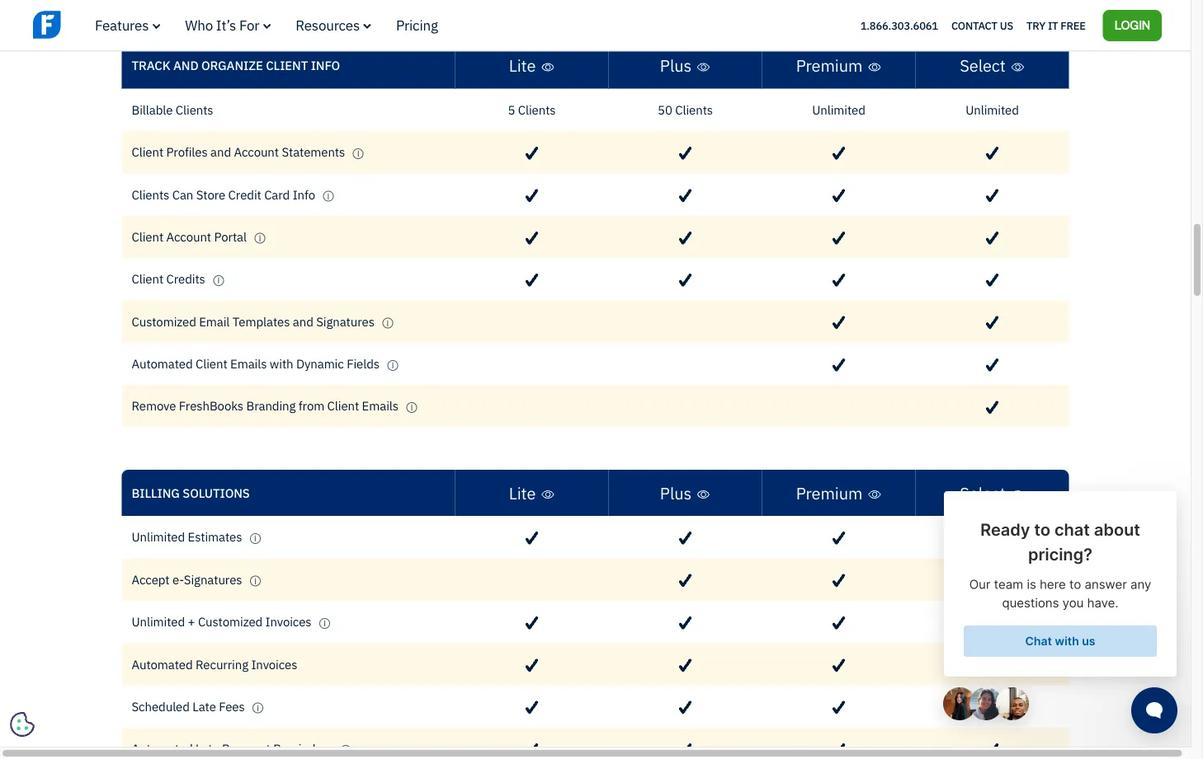 Task type: describe. For each thing, give the bounding box(es) containing it.
i for client profiles and account statements
[[357, 148, 359, 159]]

signatures inside billing solutions element
[[184, 572, 242, 588]]

info
[[311, 57, 340, 73]]

who it's for link
[[185, 16, 271, 34]]

0 vertical spatial invoices
[[265, 614, 312, 630]]

1 horizontal spatial account
[[234, 144, 279, 160]]

client right from
[[327, 398, 359, 414]]

e-
[[172, 572, 184, 588]]

login link
[[1103, 10, 1162, 41]]

resources link
[[296, 16, 371, 34]]

contact us
[[951, 18, 1013, 32]]

resources
[[296, 16, 360, 34]]

automated client emails with dynamic fields
[[132, 356, 382, 372]]

unlimited estimates
[[132, 529, 245, 545]]

signatures inside track and organize client info element
[[316, 313, 374, 330]]

plus for clients can store credit card info
[[660, 55, 692, 76]]

organize
[[201, 57, 263, 73]]

statements
[[282, 144, 345, 160]]

store
[[196, 186, 225, 202]]

unlimited + customized invoices
[[132, 614, 314, 630]]

premium for unlimited + customized invoices
[[796, 483, 863, 504]]

email
[[199, 313, 230, 330]]

clients can store credit card info
[[132, 186, 318, 202]]

it
[[1048, 18, 1058, 32]]

select for customized email templates and signatures
[[960, 55, 1006, 76]]

who it's for
[[185, 16, 259, 34]]

reminders
[[273, 741, 333, 757]]

billing
[[132, 485, 180, 501]]

can
[[172, 186, 193, 202]]

payment
[[222, 741, 270, 757]]

features link
[[95, 16, 160, 34]]

credits
[[166, 271, 205, 287]]

premium for clients can store credit card info
[[796, 55, 863, 76]]

try it free link
[[1027, 15, 1086, 36]]

pricing link
[[396, 16, 438, 34]]

credit
[[228, 186, 261, 202]]

client profiles and account statements
[[132, 144, 348, 160]]

freshbooks
[[179, 398, 243, 414]]

lite for billing solutions
[[509, 483, 536, 504]]

5 clients
[[508, 102, 556, 118]]

clients for 50 clients
[[675, 102, 713, 118]]

remove
[[132, 398, 176, 414]]

track and organize client info
[[132, 57, 340, 73]]

1 vertical spatial and
[[293, 313, 313, 330]]

scheduled late fees
[[132, 699, 248, 715]]

billable
[[132, 102, 173, 118]]

automated for automated late payment reminders
[[132, 741, 193, 757]]

i for client credits
[[217, 276, 220, 286]]

client account portal
[[132, 229, 250, 245]]

billing solutions
[[132, 485, 250, 501]]

branding
[[246, 398, 296, 414]]

try it free
[[1027, 18, 1086, 32]]

i for accept e-signatures
[[254, 576, 256, 587]]

try
[[1027, 18, 1046, 32]]

accept e-signatures
[[132, 572, 245, 588]]

i for unlimited estimates
[[254, 534, 256, 544]]

recurring
[[196, 657, 248, 673]]

i for automated client emails with dynamic fields
[[392, 360, 394, 371]]

client credits
[[132, 271, 208, 287]]

automated for automated client emails with dynamic fields
[[132, 356, 193, 372]]

i for automated late payment reminders
[[345, 746, 347, 756]]

card
[[264, 186, 290, 202]]

automated recurring invoices
[[132, 657, 297, 673]]

contact us link
[[951, 15, 1013, 36]]



Task type: locate. For each thing, give the bounding box(es) containing it.
i for remove freshbooks branding from client emails
[[411, 403, 413, 413]]

track and organize client info element
[[122, 42, 1069, 470]]

checkmark image
[[679, 147, 692, 161], [832, 147, 845, 161], [525, 189, 538, 203], [832, 189, 845, 203], [986, 189, 999, 203], [525, 231, 538, 245], [986, 231, 999, 245], [679, 274, 692, 288], [832, 274, 845, 288], [986, 316, 999, 330], [986, 358, 999, 372], [986, 401, 999, 415], [525, 532, 538, 546], [679, 532, 692, 546], [832, 532, 845, 546], [986, 532, 999, 546], [832, 574, 845, 588], [525, 617, 538, 631], [986, 617, 999, 631], [679, 659, 692, 673], [832, 702, 845, 716]]

50 clients
[[658, 102, 713, 118]]

2 premium from the top
[[796, 483, 863, 504]]

plus inside billing solutions element
[[660, 483, 692, 504]]

client left profiles at the left of the page
[[132, 144, 163, 160]]

1 horizontal spatial and
[[293, 313, 313, 330]]

freshbooks logo image
[[33, 9, 161, 40]]

1 vertical spatial account
[[166, 229, 211, 245]]

clients
[[518, 102, 556, 118], [675, 102, 713, 118], [176, 102, 213, 118], [132, 186, 169, 202]]

lite inside track and organize client info element
[[509, 55, 536, 76]]

login
[[1115, 17, 1150, 32]]

client for client account portal
[[132, 229, 163, 245]]

0 horizontal spatial emails
[[230, 356, 267, 372]]

0 vertical spatial and
[[210, 144, 231, 160]]

and
[[210, 144, 231, 160], [293, 313, 313, 330]]

billing solutions element
[[122, 470, 1069, 760]]

1 vertical spatial lite
[[509, 483, 536, 504]]

for
[[239, 16, 259, 34]]

50
[[658, 102, 672, 118]]

+
[[188, 614, 195, 630]]

1 premium from the top
[[796, 55, 863, 76]]

customized inside track and organize client info element
[[132, 313, 196, 330]]

from
[[299, 398, 324, 414]]

2 plus from the top
[[660, 483, 692, 504]]

account up credit
[[234, 144, 279, 160]]

premium
[[796, 55, 863, 76], [796, 483, 863, 504]]

i for customized email templates and signatures
[[387, 318, 389, 328]]

0 horizontal spatial customized
[[132, 313, 196, 330]]

and
[[173, 57, 198, 73]]

who
[[185, 16, 213, 34]]

dynamic
[[296, 356, 344, 372]]

automated up remove at the left of page
[[132, 356, 193, 372]]

plus inside track and organize client info element
[[660, 55, 692, 76]]

track
[[132, 57, 170, 73]]

1 lite from the top
[[509, 55, 536, 76]]

client for client profiles and account statements
[[132, 144, 163, 160]]

client
[[132, 144, 163, 160], [132, 229, 163, 245], [132, 271, 163, 287], [196, 356, 227, 372], [327, 398, 359, 414]]

2 lite from the top
[[509, 483, 536, 504]]

signatures down estimates at the bottom left of page
[[184, 572, 242, 588]]

1 vertical spatial customized
[[198, 614, 263, 630]]

customized
[[132, 313, 196, 330], [198, 614, 263, 630]]

contact
[[951, 18, 998, 32]]

fees
[[219, 699, 245, 715]]

premium inside billing solutions element
[[796, 483, 863, 504]]

client up freshbooks
[[196, 356, 227, 372]]

0 vertical spatial premium
[[796, 55, 863, 76]]

pricing
[[396, 16, 438, 34]]

0 vertical spatial customized
[[132, 313, 196, 330]]

1.866.303.6061 link
[[860, 18, 938, 32]]

fields
[[347, 356, 380, 372]]

invoices
[[265, 614, 312, 630], [251, 657, 297, 673]]

late for fees
[[193, 699, 216, 715]]

i for clients can store credit card info
[[327, 191, 329, 201]]

1 automated from the top
[[132, 356, 193, 372]]

clients left can
[[132, 186, 169, 202]]

0 vertical spatial emails
[[230, 356, 267, 372]]

account
[[234, 144, 279, 160], [166, 229, 211, 245]]

1 vertical spatial emails
[[362, 398, 399, 414]]

accept
[[132, 572, 170, 588]]

lite inside billing solutions element
[[509, 483, 536, 504]]

emails down fields
[[362, 398, 399, 414]]

late for payment
[[196, 741, 219, 757]]

solutions
[[183, 485, 250, 501]]

dialog
[[0, 0, 1203, 760]]

1 horizontal spatial customized
[[198, 614, 263, 630]]

i for client account portal
[[259, 233, 261, 244]]

1 select from the top
[[960, 55, 1006, 76]]

2 select from the top
[[960, 483, 1006, 504]]

1 horizontal spatial emails
[[362, 398, 399, 414]]

billable clients
[[132, 102, 213, 118]]

emails left "with"
[[230, 356, 267, 372]]

late left "fees"
[[193, 699, 216, 715]]

signatures up fields
[[316, 313, 374, 330]]

2 vertical spatial automated
[[132, 741, 193, 757]]

unlimited
[[812, 102, 865, 118], [966, 102, 1019, 118], [132, 529, 185, 545], [132, 614, 185, 630]]

remove freshbooks branding from client emails
[[132, 398, 401, 414]]

select inside track and organize client info element
[[960, 55, 1006, 76]]

select inside billing solutions element
[[960, 483, 1006, 504]]

plus for unlimited + customized invoices
[[660, 483, 692, 504]]

us
[[1000, 18, 1013, 32]]

scheduled
[[132, 699, 190, 715]]

client for client credits
[[132, 271, 163, 287]]

features
[[95, 16, 149, 34]]

0 vertical spatial signatures
[[316, 313, 374, 330]]

client
[[266, 57, 308, 73]]

0 vertical spatial plus
[[660, 55, 692, 76]]

customized down client credits
[[132, 313, 196, 330]]

info
[[293, 186, 315, 202]]

0 vertical spatial automated
[[132, 356, 193, 372]]

i for scheduled late fees
[[257, 703, 259, 714]]

i
[[357, 148, 359, 159], [327, 191, 329, 201], [259, 233, 261, 244], [217, 276, 220, 286], [387, 318, 389, 328], [392, 360, 394, 371], [411, 403, 413, 413], [254, 534, 256, 544], [254, 576, 256, 587], [324, 619, 326, 629], [257, 703, 259, 714], [345, 746, 347, 756]]

0 horizontal spatial account
[[166, 229, 211, 245]]

customized right "+"
[[198, 614, 263, 630]]

1 vertical spatial plus
[[660, 483, 692, 504]]

0 vertical spatial select
[[960, 55, 1006, 76]]

templates
[[233, 313, 290, 330]]

1 plus from the top
[[660, 55, 692, 76]]

profiles
[[166, 144, 208, 160]]

late
[[193, 699, 216, 715], [196, 741, 219, 757]]

0 horizontal spatial signatures
[[184, 572, 242, 588]]

2 automated from the top
[[132, 657, 193, 673]]

automated for automated recurring invoices
[[132, 657, 193, 673]]

0 vertical spatial account
[[234, 144, 279, 160]]

clients for 5 clients
[[518, 102, 556, 118]]

automated down scheduled
[[132, 741, 193, 757]]

0 vertical spatial late
[[193, 699, 216, 715]]

it's
[[216, 16, 236, 34]]

late left payment
[[196, 741, 219, 757]]

client left credits
[[132, 271, 163, 287]]

portal
[[214, 229, 247, 245]]

select for automated late payment reminders
[[960, 483, 1006, 504]]

i for unlimited + customized invoices
[[324, 619, 326, 629]]

1 horizontal spatial signatures
[[316, 313, 374, 330]]

clients right 50
[[675, 102, 713, 118]]

signatures
[[316, 313, 374, 330], [184, 572, 242, 588]]

1 vertical spatial automated
[[132, 657, 193, 673]]

free
[[1060, 18, 1086, 32]]

1 vertical spatial select
[[960, 483, 1006, 504]]

1 vertical spatial invoices
[[251, 657, 297, 673]]

clients right billable
[[176, 102, 213, 118]]

account left portal
[[166, 229, 211, 245]]

client up client credits
[[132, 229, 163, 245]]

clients right the 5
[[518, 102, 556, 118]]

automated up scheduled
[[132, 657, 193, 673]]

and right templates
[[293, 313, 313, 330]]

checkmark image
[[525, 147, 538, 161], [986, 147, 999, 161], [679, 189, 692, 203], [679, 231, 692, 245], [832, 231, 845, 245], [525, 274, 538, 288], [986, 274, 999, 288], [832, 316, 845, 330], [832, 358, 845, 372], [679, 574, 692, 588], [986, 574, 999, 588], [679, 617, 692, 631], [832, 617, 845, 631], [525, 659, 538, 673], [832, 659, 845, 673], [986, 659, 999, 673], [525, 702, 538, 716], [679, 702, 692, 716], [986, 702, 999, 716], [525, 744, 538, 758], [679, 744, 692, 758], [832, 744, 845, 758], [986, 744, 999, 758]]

1 vertical spatial premium
[[796, 483, 863, 504]]

select
[[960, 55, 1006, 76], [960, 483, 1006, 504]]

customized inside billing solutions element
[[198, 614, 263, 630]]

clients for billable clients
[[176, 102, 213, 118]]

lite for track and organize client info
[[509, 55, 536, 76]]

1.866.303.6061
[[860, 18, 938, 32]]

and right profiles at the left of the page
[[210, 144, 231, 160]]

premium inside track and organize client info element
[[796, 55, 863, 76]]

customized email templates and signatures
[[132, 313, 377, 330]]

automated
[[132, 356, 193, 372], [132, 657, 193, 673], [132, 741, 193, 757]]

automated late payment reminders
[[132, 741, 335, 757]]

0 vertical spatial lite
[[509, 55, 536, 76]]

emails
[[230, 356, 267, 372], [362, 398, 399, 414]]

0 horizontal spatial and
[[210, 144, 231, 160]]

1 vertical spatial signatures
[[184, 572, 242, 588]]

estimates
[[188, 529, 242, 545]]

lite
[[509, 55, 536, 76], [509, 483, 536, 504]]

1 vertical spatial late
[[196, 741, 219, 757]]

3 automated from the top
[[132, 741, 193, 757]]

cookie consent banner dialog
[[12, 545, 260, 735]]

automated inside track and organize client info element
[[132, 356, 193, 372]]

5
[[508, 102, 515, 118]]

cookie preferences image
[[10, 713, 35, 738]]

with
[[270, 356, 293, 372]]

plus
[[660, 55, 692, 76], [660, 483, 692, 504]]



Task type: vqa. For each thing, say whether or not it's contained in the screenshot.
the bottom Signatures
yes



